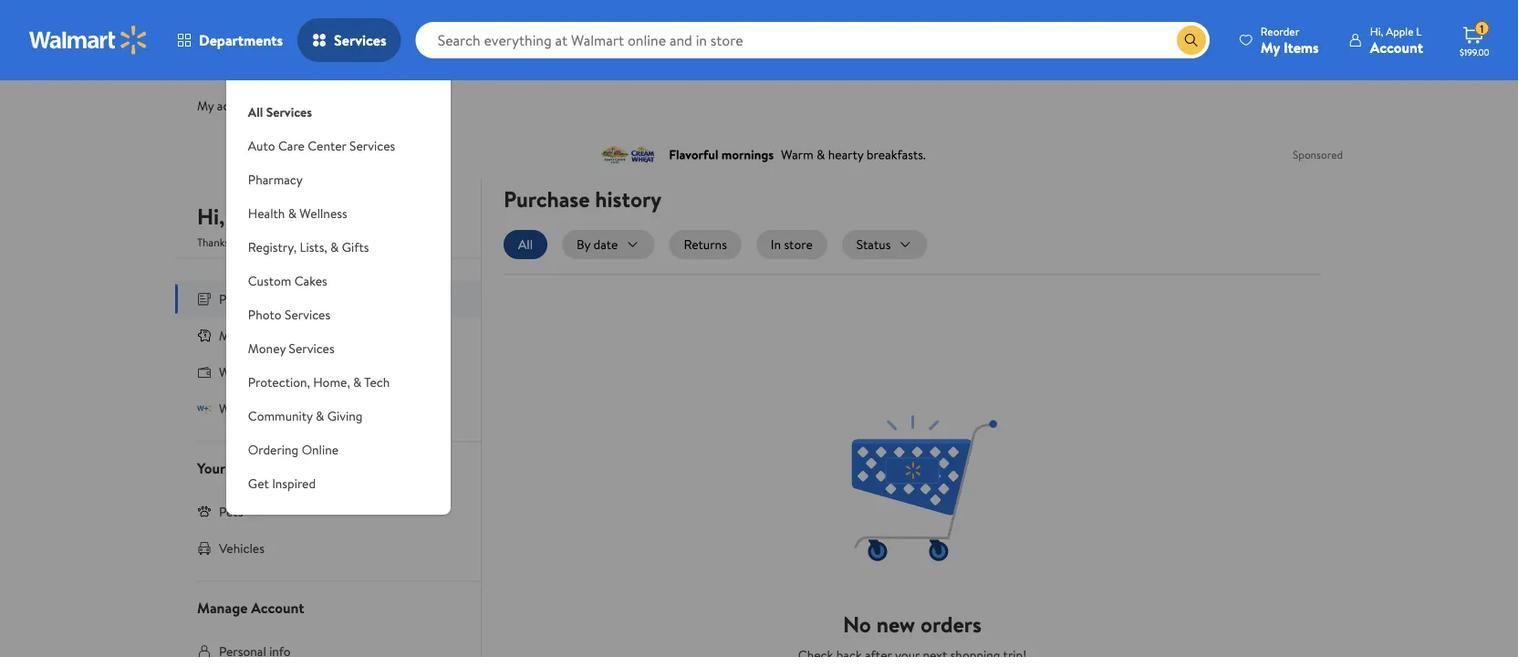 Task type: locate. For each thing, give the bounding box(es) containing it.
0 vertical spatial apple
[[1387, 23, 1414, 39]]

2 vertical spatial history
[[272, 290, 311, 308]]

1 vertical spatial my
[[197, 97, 214, 115]]

apple inside hi, apple l account
[[1387, 23, 1414, 39]]

purchase down custom
[[219, 290, 269, 308]]

0 horizontal spatial history
[[272, 290, 311, 308]]

1 horizontal spatial apple
[[1387, 23, 1414, 39]]

icon image left walmart+
[[197, 401, 212, 416]]

&
[[288, 204, 297, 222], [330, 238, 339, 256], [353, 373, 362, 391], [316, 407, 324, 424]]

& right health
[[288, 204, 297, 222]]

0 horizontal spatial account
[[251, 597, 304, 617]]

my left savings
[[219, 326, 236, 344]]

a
[[277, 235, 282, 250]]

registry, lists, & gifts
[[248, 238, 369, 256]]

my inside "link"
[[219, 326, 236, 344]]

apple inside hi, apple thanks for being a walmart customer
[[230, 201, 286, 232]]

2 horizontal spatial history
[[595, 183, 662, 214]]

icon image
[[197, 328, 212, 343], [197, 401, 212, 416], [197, 504, 212, 519]]

icon image for walmart+
[[197, 401, 212, 416]]

icon image for pets
[[197, 504, 212, 519]]

2 vertical spatial purchase
[[219, 290, 269, 308]]

3 icon image from the top
[[197, 504, 212, 519]]

wallet link
[[175, 354, 481, 390]]

giving
[[327, 407, 363, 424]]

0 vertical spatial purchase
[[281, 97, 331, 115]]

vehicles
[[219, 539, 265, 557]]

& left tech
[[353, 373, 362, 391]]

1 horizontal spatial purchase
[[281, 97, 331, 115]]

ordering
[[248, 440, 299, 458]]

& left gifts
[[330, 238, 339, 256]]

1 vertical spatial account
[[251, 597, 304, 617]]

photo services button
[[226, 298, 451, 331]]

my for my savings
[[219, 326, 236, 344]]

hi, left l
[[1371, 23, 1384, 39]]

services up protection, home, & tech
[[289, 339, 335, 357]]

2 horizontal spatial purchase
[[504, 183, 590, 214]]

account
[[1371, 37, 1424, 57], [251, 597, 304, 617]]

apple left l
[[1387, 23, 1414, 39]]

thanks
[[197, 235, 229, 250]]

icon image left my savings
[[197, 328, 212, 343]]

0 vertical spatial my
[[1261, 37, 1281, 57]]

1 horizontal spatial hi,
[[1371, 23, 1384, 39]]

hi,
[[1371, 23, 1384, 39], [197, 201, 225, 232]]

0 vertical spatial account
[[1371, 37, 1424, 57]]

custom cakes button
[[226, 264, 451, 298]]

wellness
[[300, 204, 347, 222]]

returns button
[[669, 230, 742, 259]]

1 icon image from the top
[[197, 328, 212, 343]]

walmart image
[[29, 26, 148, 55]]

2 icon image from the top
[[197, 401, 212, 416]]

2 vertical spatial my
[[219, 326, 236, 344]]

hi, inside hi, apple l account
[[1371, 23, 1384, 39]]

1 vertical spatial hi,
[[197, 201, 225, 232]]

account right manage
[[251, 597, 304, 617]]

0 horizontal spatial purchase history
[[219, 290, 311, 308]]

money
[[248, 339, 286, 357]]

money services button
[[226, 331, 451, 365]]

account left $199.00
[[1371, 37, 1424, 57]]

2 vertical spatial icon image
[[197, 504, 212, 519]]

custom
[[248, 272, 291, 289]]

hi, inside hi, apple thanks for being a walmart customer
[[197, 201, 225, 232]]

care
[[278, 136, 305, 154]]

purchase right the /
[[281, 97, 331, 115]]

all services link
[[226, 80, 451, 129]]

icon image for my savings
[[197, 328, 212, 343]]

0 horizontal spatial hi,
[[197, 201, 225, 232]]

1 vertical spatial icon image
[[197, 401, 212, 416]]

list
[[504, 230, 1322, 259]]

walmart+ link
[[175, 390, 481, 427]]

for
[[232, 235, 246, 250]]

gifts
[[342, 238, 369, 256]]

/
[[269, 97, 273, 115]]

1 vertical spatial apple
[[230, 201, 286, 232]]

purchase history link
[[281, 97, 373, 115], [175, 281, 481, 317]]

apple for for
[[230, 201, 286, 232]]

all services
[[248, 103, 312, 120]]

my left account
[[197, 97, 214, 115]]

0 horizontal spatial apple
[[230, 201, 286, 232]]

1 horizontal spatial purchase history
[[504, 183, 662, 214]]

get
[[248, 474, 269, 492]]

sponsored
[[1293, 146, 1343, 162]]

purchase up all button
[[504, 183, 590, 214]]

services button
[[298, 18, 401, 62]]

& left giving
[[316, 407, 324, 424]]

hi, up thanks on the left top of page
[[197, 201, 225, 232]]

services
[[334, 30, 387, 50], [266, 103, 312, 120], [350, 136, 395, 154], [285, 305, 331, 323], [289, 339, 335, 357]]

1 horizontal spatial account
[[1371, 37, 1424, 57]]

0 vertical spatial purchase history
[[504, 183, 662, 214]]

purchase history up all button
[[504, 183, 662, 214]]

walmart+
[[219, 399, 273, 417]]

in store button
[[756, 230, 828, 259]]

your
[[197, 458, 225, 478]]

services inside dropdown button
[[285, 305, 331, 323]]

purchase history
[[504, 183, 662, 214], [219, 290, 311, 308]]

1 vertical spatial all
[[518, 235, 533, 253]]

registry,
[[248, 238, 297, 256]]

health & wellness button
[[226, 196, 451, 230]]

protection, home, & tech
[[248, 373, 390, 391]]

center
[[308, 136, 347, 154]]

purchase history down custom
[[219, 290, 311, 308]]

0 horizontal spatial my
[[197, 97, 214, 115]]

1 horizontal spatial all
[[518, 235, 533, 253]]

0 vertical spatial hi,
[[1371, 23, 1384, 39]]

0 horizontal spatial all
[[248, 103, 263, 120]]

apple for account
[[1387, 23, 1414, 39]]

my account / purchase history
[[197, 97, 373, 115]]

my inside reorder my items
[[1261, 37, 1281, 57]]

apple up being
[[230, 201, 286, 232]]

account
[[217, 97, 261, 115]]

0 vertical spatial all
[[248, 103, 263, 120]]

hi, apple l account
[[1371, 23, 1424, 57]]

inspired
[[272, 474, 316, 492]]

custom cakes
[[248, 272, 327, 289]]

my account link
[[197, 97, 261, 115]]

icon image left pets
[[197, 504, 212, 519]]

icon image inside my savings "link"
[[197, 328, 212, 343]]

profile
[[229, 458, 271, 478]]

photo
[[248, 305, 282, 323]]

community
[[248, 407, 313, 424]]

health
[[248, 204, 285, 222]]

auto care center services
[[248, 136, 395, 154]]

icon image inside pets link
[[197, 504, 212, 519]]

your profile
[[197, 458, 271, 478]]

icon image inside walmart+ link
[[197, 401, 212, 416]]

all
[[248, 103, 263, 120], [518, 235, 533, 253]]

ordering online button
[[226, 433, 451, 466]]

being
[[249, 235, 275, 250]]

1 horizontal spatial my
[[219, 326, 236, 344]]

all for all
[[518, 235, 533, 253]]

purchase
[[281, 97, 331, 115], [504, 183, 590, 214], [219, 290, 269, 308]]

walmart
[[285, 235, 325, 250]]

all inside button
[[518, 235, 533, 253]]

history
[[334, 97, 373, 115], [595, 183, 662, 214], [272, 290, 311, 308]]

1 horizontal spatial history
[[334, 97, 373, 115]]

0 vertical spatial icon image
[[197, 328, 212, 343]]

money services
[[248, 339, 335, 357]]

my
[[1261, 37, 1281, 57], [197, 97, 214, 115], [219, 326, 236, 344]]

pets
[[219, 502, 243, 520]]

services up care
[[266, 103, 312, 120]]

services down cakes
[[285, 305, 331, 323]]

my left items
[[1261, 37, 1281, 57]]

2 horizontal spatial my
[[1261, 37, 1281, 57]]



Task type: describe. For each thing, give the bounding box(es) containing it.
cakes
[[295, 272, 327, 289]]

no
[[843, 609, 872, 639]]

services up all services link
[[334, 30, 387, 50]]

lists,
[[300, 238, 327, 256]]

auto
[[248, 136, 275, 154]]

health & wellness
[[248, 204, 347, 222]]

hi, for account
[[1371, 23, 1384, 39]]

my for my account / purchase history
[[197, 97, 214, 115]]

community & giving button
[[226, 399, 451, 433]]

savings
[[239, 326, 278, 344]]

customer
[[327, 235, 372, 250]]

community & giving
[[248, 407, 363, 424]]

tech
[[364, 373, 390, 391]]

pharmacy
[[248, 170, 303, 188]]

Walmart Site-Wide search field
[[416, 22, 1210, 58]]

my savings
[[219, 326, 278, 344]]

ordering online
[[248, 440, 339, 458]]

1 vertical spatial purchase history link
[[175, 281, 481, 317]]

hi, apple link
[[197, 201, 286, 239]]

1 vertical spatial purchase
[[504, 183, 590, 214]]

services for money services
[[289, 339, 335, 357]]

new
[[877, 609, 916, 639]]

reorder
[[1261, 23, 1300, 39]]

services for all services
[[266, 103, 312, 120]]

0 vertical spatial purchase history link
[[281, 97, 373, 115]]

0 vertical spatial history
[[334, 97, 373, 115]]

Search search field
[[416, 22, 1210, 58]]

1 vertical spatial history
[[595, 183, 662, 214]]

no new orders
[[843, 609, 982, 639]]

registry, lists, & gifts button
[[226, 230, 451, 264]]

all button
[[504, 230, 548, 259]]

photo services
[[248, 305, 331, 323]]

online
[[302, 440, 339, 458]]

pharmacy button
[[226, 162, 451, 196]]

in
[[771, 235, 781, 253]]

my savings link
[[175, 317, 481, 354]]

items
[[1284, 37, 1320, 57]]

orders
[[921, 609, 982, 639]]

history inside purchase history link
[[272, 290, 311, 308]]

reorder my items
[[1261, 23, 1320, 57]]

protection, home, & tech button
[[226, 365, 451, 399]]

l
[[1417, 23, 1422, 39]]

manage account
[[197, 597, 304, 617]]

0 horizontal spatial purchase
[[219, 290, 269, 308]]

get inspired button
[[226, 466, 451, 500]]

hi, for thanks for being a walmart customer
[[197, 201, 225, 232]]

1 vertical spatial purchase history
[[219, 290, 311, 308]]

& inside "dropdown button"
[[353, 373, 362, 391]]

vehicles link
[[175, 530, 481, 566]]

$199.00
[[1460, 46, 1490, 58]]

auto care center services button
[[226, 129, 451, 162]]

pets link
[[175, 493, 481, 530]]

hi, apple thanks for being a walmart customer
[[197, 201, 372, 250]]

services right center
[[350, 136, 395, 154]]

search icon image
[[1185, 33, 1199, 47]]

departments button
[[162, 18, 298, 62]]

returns
[[684, 235, 727, 253]]

1
[[1481, 21, 1484, 36]]

protection,
[[248, 373, 310, 391]]

get inspired
[[248, 474, 316, 492]]

wallet
[[219, 363, 254, 381]]

departments
[[199, 30, 283, 50]]

in store
[[771, 235, 813, 253]]

& inside dropdown button
[[330, 238, 339, 256]]

manage
[[197, 597, 248, 617]]

services for photo services
[[285, 305, 331, 323]]

store
[[784, 235, 813, 253]]

all for all services
[[248, 103, 263, 120]]

home,
[[313, 373, 350, 391]]

list containing all
[[504, 230, 1322, 259]]



Task type: vqa. For each thing, say whether or not it's contained in the screenshot.
Fulfillment Speed
no



